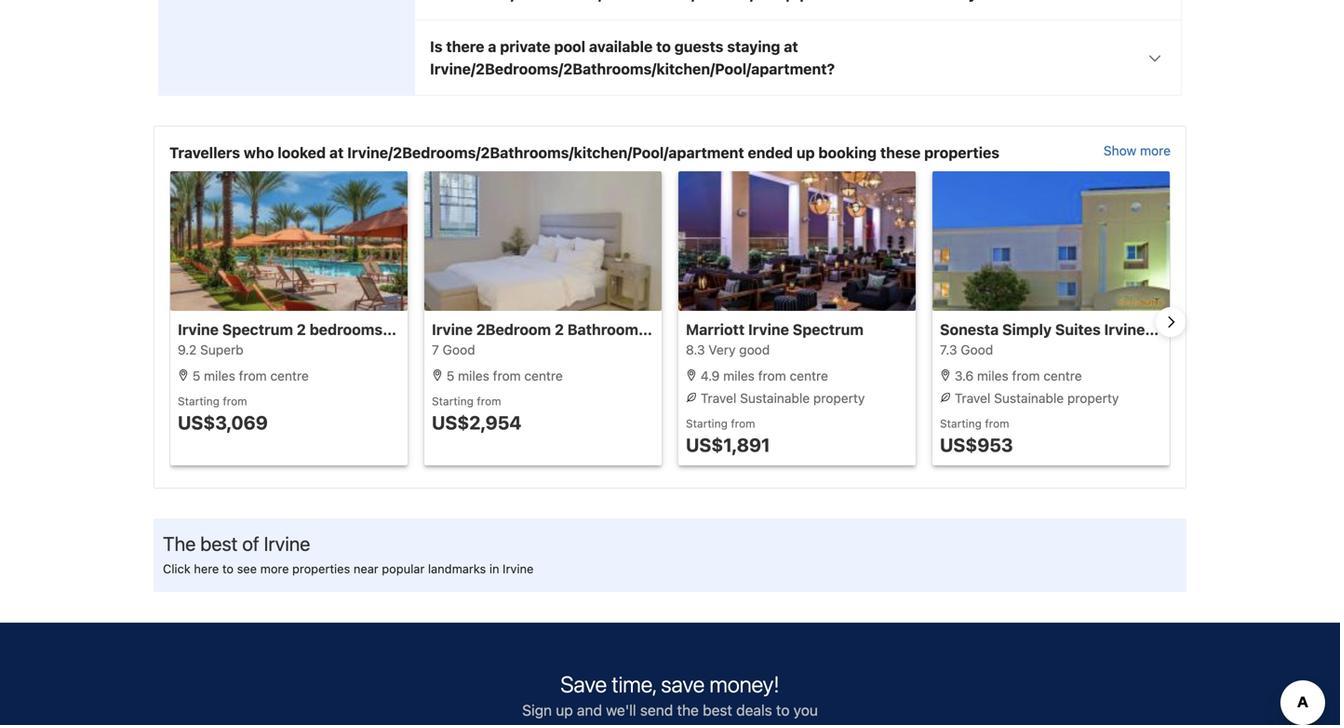 Task type: vqa. For each thing, say whether or not it's contained in the screenshot.
CENTRE for 9.2 Superb
yes



Task type: describe. For each thing, give the bounding box(es) containing it.
save
[[661, 671, 705, 697]]

show more link
[[1104, 142, 1171, 164]]

booking
[[819, 144, 877, 162]]

irvine right of
[[264, 532, 310, 555]]

ended
[[748, 144, 793, 162]]

from down 'good'
[[759, 368, 787, 384]]

the
[[163, 532, 196, 555]]

from up starting from us$3,069
[[239, 368, 267, 384]]

properties for at
[[925, 144, 1000, 162]]

miles for 7 good
[[458, 368, 490, 384]]

property for us$1,891
[[814, 391, 865, 406]]

near
[[354, 562, 379, 576]]

starting for us$953
[[940, 417, 982, 430]]

of
[[242, 532, 259, 555]]

miles for 9.2 superb
[[204, 368, 235, 384]]

centre for 9.2 superb
[[270, 368, 309, 384]]

spectrum inside sonesta simply suites irvine spectrum 7.3 good
[[1149, 321, 1220, 338]]

sustainable for us$953
[[994, 391, 1064, 406]]

spectrum inside marriott irvine spectrum 8.3 very good
[[793, 321, 864, 338]]

us$953
[[940, 434, 1014, 456]]

7.3 good
[[940, 342, 994, 358]]

properties for irvine
[[292, 562, 350, 576]]

travel for us$1,891
[[701, 391, 737, 406]]

starting from us$1,891
[[686, 417, 771, 456]]

4.9 miles from centre
[[697, 368, 829, 384]]

travel sustainable property for us$1,891
[[697, 391, 865, 406]]

us$3,069
[[178, 412, 268, 433]]

and
[[577, 702, 602, 719]]

to inside save time, save money! sign up and we'll send the best deals to you
[[776, 702, 790, 719]]

irvine/2bedrooms/2bathrooms/kitchen/pool/apartment
[[347, 144, 745, 162]]

1 horizontal spatial more
[[1141, 143, 1171, 158]]

sonesta
[[940, 321, 999, 338]]

centre for 7.3 good
[[1044, 368, 1082, 384]]

save
[[561, 671, 607, 697]]

5 for us$2,954
[[447, 368, 455, 384]]

7 good
[[432, 342, 475, 358]]

pool
[[554, 38, 586, 55]]

private
[[500, 38, 551, 55]]

5 miles from centre for us$3,069
[[189, 368, 309, 384]]

sustainable for us$1,891
[[740, 391, 810, 406]]

see
[[237, 562, 257, 576]]

starting from us$3,069
[[178, 395, 268, 433]]

accordion control element
[[414, 0, 1182, 96]]

irvine inside marriott irvine spectrum 8.3 very good
[[749, 321, 789, 338]]

in
[[490, 562, 500, 576]]

more inside the best of irvine click here to see more properties near popular landmarks in irvine
[[260, 562, 289, 576]]

good
[[739, 342, 770, 358]]

available
[[589, 38, 653, 55]]

irvine/2bedrooms/2bathrooms/kitchen/pool/apartment?
[[430, 60, 835, 78]]

here
[[194, 562, 219, 576]]

money!
[[710, 671, 780, 697]]

from up starting from us$2,954
[[493, 368, 521, 384]]

to for private
[[656, 38, 671, 55]]

best inside save time, save money! sign up and we'll send the best deals to you
[[703, 702, 733, 719]]

starting from us$953
[[940, 417, 1014, 456]]

show
[[1104, 143, 1137, 158]]

time,
[[612, 671, 656, 697]]

is
[[430, 38, 443, 55]]

suites
[[1056, 321, 1101, 338]]

is there a private pool available to guests staying at irvine/2bedrooms/2bathrooms/kitchen/pool/apartment?
[[430, 38, 835, 78]]

4.9
[[701, 368, 720, 384]]



Task type: locate. For each thing, give the bounding box(es) containing it.
at
[[784, 38, 799, 55], [330, 144, 344, 162]]

from
[[239, 368, 267, 384], [493, 368, 521, 384], [759, 368, 787, 384], [1012, 368, 1040, 384], [223, 395, 247, 408], [477, 395, 501, 408], [731, 417, 756, 430], [985, 417, 1010, 430]]

from inside starting from us$3,069
[[223, 395, 247, 408]]

starting inside starting from us$2,954
[[432, 395, 474, 408]]

1 5 miles from centre from the left
[[189, 368, 309, 384]]

from up us$953
[[985, 417, 1010, 430]]

0 vertical spatial best
[[200, 532, 238, 555]]

3.6
[[955, 368, 974, 384]]

miles right "4.9"
[[724, 368, 755, 384]]

irvine inside sonesta simply suites irvine spectrum 7.3 good
[[1105, 321, 1146, 338]]

1 horizontal spatial travel
[[955, 391, 991, 406]]

0 horizontal spatial property
[[814, 391, 865, 406]]

the best of irvine click here to see more properties near popular landmarks in irvine
[[163, 532, 534, 576]]

miles right 3.6
[[978, 368, 1009, 384]]

miles for 8.3 very good
[[724, 368, 755, 384]]

travel
[[701, 391, 737, 406], [955, 391, 991, 406]]

2 miles from the left
[[458, 368, 490, 384]]

1 travel sustainable property from the left
[[697, 391, 865, 406]]

properties right these at right
[[925, 144, 1000, 162]]

sustainable
[[740, 391, 810, 406], [994, 391, 1064, 406]]

travel down "4.9"
[[701, 391, 737, 406]]

1 travel from the left
[[701, 391, 737, 406]]

more right the show
[[1141, 143, 1171, 158]]

staying
[[727, 38, 781, 55]]

2 travel sustainable property from the left
[[952, 391, 1119, 406]]

0 horizontal spatial spectrum
[[793, 321, 864, 338]]

to left see
[[222, 562, 234, 576]]

1 horizontal spatial properties
[[925, 144, 1000, 162]]

starting up us$1,891
[[686, 417, 728, 430]]

1 horizontal spatial property
[[1068, 391, 1119, 406]]

these
[[881, 144, 921, 162]]

3 centre from the left
[[790, 368, 829, 384]]

starting from us$2,954
[[432, 395, 522, 433]]

starting up us$3,069
[[178, 395, 220, 408]]

2 5 from the left
[[447, 368, 455, 384]]

us$1,891
[[686, 434, 771, 456]]

best
[[200, 532, 238, 555], [703, 702, 733, 719]]

starting for us$2,954
[[432, 395, 474, 408]]

marriott
[[686, 321, 745, 338]]

at right 'looked'
[[330, 144, 344, 162]]

at inside is there a private pool available to guests staying at irvine/2bedrooms/2bathrooms/kitchen/pool/apartment?
[[784, 38, 799, 55]]

properties left near
[[292, 562, 350, 576]]

simply
[[1003, 321, 1052, 338]]

starting
[[178, 395, 220, 408], [432, 395, 474, 408], [686, 417, 728, 430], [940, 417, 982, 430]]

3 miles from the left
[[724, 368, 755, 384]]

2 travel from the left
[[955, 391, 991, 406]]

best inside the best of irvine click here to see more properties near popular landmarks in irvine
[[200, 532, 238, 555]]

2 horizontal spatial to
[[776, 702, 790, 719]]

miles for 7.3 good
[[978, 368, 1009, 384]]

3.6 miles from centre
[[952, 368, 1082, 384]]

5 miles from centre up starting from us$3,069
[[189, 368, 309, 384]]

4 miles from the left
[[978, 368, 1009, 384]]

from inside starting from us$2,954
[[477, 395, 501, 408]]

0 vertical spatial up
[[797, 144, 815, 162]]

looked
[[278, 144, 326, 162]]

travel down 3.6
[[955, 391, 991, 406]]

9.2 superb
[[178, 342, 244, 358]]

landmarks
[[428, 562, 486, 576]]

starting inside starting from us$3,069
[[178, 395, 220, 408]]

the
[[677, 702, 699, 719]]

0 horizontal spatial travel sustainable property
[[697, 391, 865, 406]]

1 spectrum from the left
[[793, 321, 864, 338]]

1 horizontal spatial travel sustainable property
[[952, 391, 1119, 406]]

property down 4.9 miles from centre
[[814, 391, 865, 406]]

to left you
[[776, 702, 790, 719]]

2 spectrum from the left
[[1149, 321, 1220, 338]]

1 5 from the left
[[193, 368, 200, 384]]

from inside starting from us$1,891
[[731, 417, 756, 430]]

at right staying
[[784, 38, 799, 55]]

irvine
[[749, 321, 789, 338], [1105, 321, 1146, 338], [264, 532, 310, 555], [503, 562, 534, 576]]

spectrum
[[793, 321, 864, 338], [1149, 321, 1220, 338]]

up
[[797, 144, 815, 162], [556, 702, 573, 719]]

0 vertical spatial properties
[[925, 144, 1000, 162]]

is there a private pool available to guests staying at irvine/2bedrooms/2bathrooms/kitchen/pool/apartment? button
[[415, 21, 1181, 95]]

popular
[[382, 562, 425, 576]]

marriott irvine spectrum 8.3 very good
[[686, 321, 864, 358]]

from up us$1,891
[[731, 417, 756, 430]]

to inside the best of irvine click here to see more properties near popular landmarks in irvine
[[222, 562, 234, 576]]

from inside starting from us$953
[[985, 417, 1010, 430]]

sustainable down 3.6 miles from centre
[[994, 391, 1064, 406]]

1 horizontal spatial up
[[797, 144, 815, 162]]

0 horizontal spatial 5 miles from centre
[[189, 368, 309, 384]]

2 vertical spatial to
[[776, 702, 790, 719]]

centre for 7 good
[[525, 368, 563, 384]]

0 horizontal spatial sustainable
[[740, 391, 810, 406]]

there
[[446, 38, 485, 55]]

guests
[[675, 38, 724, 55]]

us$2,954
[[432, 412, 522, 433]]

0 horizontal spatial to
[[222, 562, 234, 576]]

sonesta simply suites irvine spectrum 7.3 good
[[940, 321, 1220, 358]]

1 horizontal spatial 5
[[447, 368, 455, 384]]

1 horizontal spatial best
[[703, 702, 733, 719]]

who
[[244, 144, 274, 162]]

2 centre from the left
[[525, 368, 563, 384]]

1 vertical spatial up
[[556, 702, 573, 719]]

property
[[814, 391, 865, 406], [1068, 391, 1119, 406]]

sustainable down 4.9 miles from centre
[[740, 391, 810, 406]]

1 miles from the left
[[204, 368, 235, 384]]

you
[[794, 702, 818, 719]]

0 vertical spatial at
[[784, 38, 799, 55]]

2 property from the left
[[1068, 391, 1119, 406]]

miles
[[204, 368, 235, 384], [458, 368, 490, 384], [724, 368, 755, 384], [978, 368, 1009, 384]]

starting up us$953
[[940, 417, 982, 430]]

click
[[163, 562, 191, 576]]

1 sustainable from the left
[[740, 391, 810, 406]]

0 horizontal spatial 5
[[193, 368, 200, 384]]

to
[[656, 38, 671, 55], [222, 562, 234, 576], [776, 702, 790, 719]]

1 horizontal spatial sustainable
[[994, 391, 1064, 406]]

0 horizontal spatial up
[[556, 702, 573, 719]]

1 vertical spatial best
[[703, 702, 733, 719]]

4 centre from the left
[[1044, 368, 1082, 384]]

5
[[193, 368, 200, 384], [447, 368, 455, 384]]

1 horizontal spatial 5 miles from centre
[[443, 368, 563, 384]]

best up here
[[200, 532, 238, 555]]

8.3 very
[[686, 342, 736, 358]]

best right the the
[[703, 702, 733, 719]]

travel sustainable property down 3.6 miles from centre
[[952, 391, 1119, 406]]

1 centre from the left
[[270, 368, 309, 384]]

show more
[[1104, 143, 1171, 158]]

5 miles from centre
[[189, 368, 309, 384], [443, 368, 563, 384]]

up right ended
[[797, 144, 815, 162]]

property for us$953
[[1068, 391, 1119, 406]]

up left and
[[556, 702, 573, 719]]

1 horizontal spatial at
[[784, 38, 799, 55]]

0 horizontal spatial properties
[[292, 562, 350, 576]]

travel sustainable property for us$953
[[952, 391, 1119, 406]]

travel for us$953
[[955, 391, 991, 406]]

to for irvine
[[222, 562, 234, 576]]

sign
[[522, 702, 552, 719]]

centre for 8.3 very good
[[790, 368, 829, 384]]

send
[[640, 702, 673, 719]]

irvine right in at the bottom left
[[503, 562, 534, 576]]

a
[[488, 38, 497, 55]]

region containing us$3,069
[[155, 171, 1220, 473]]

travellers
[[169, 144, 240, 162]]

starting inside starting from us$1,891
[[686, 417, 728, 430]]

region
[[155, 171, 1220, 473]]

irvine right 'suites' in the right of the page
[[1105, 321, 1146, 338]]

property down sonesta simply suites irvine spectrum 7.3 good
[[1068, 391, 1119, 406]]

from down simply
[[1012, 368, 1040, 384]]

to inside is there a private pool available to guests staying at irvine/2bedrooms/2bathrooms/kitchen/pool/apartment?
[[656, 38, 671, 55]]

0 horizontal spatial more
[[260, 562, 289, 576]]

5 down 7 good at the left of page
[[447, 368, 455, 384]]

starting for us$1,891
[[686, 417, 728, 430]]

1 vertical spatial at
[[330, 144, 344, 162]]

1 vertical spatial properties
[[292, 562, 350, 576]]

1 property from the left
[[814, 391, 865, 406]]

we'll
[[606, 702, 637, 719]]

2 sustainable from the left
[[994, 391, 1064, 406]]

to left guests
[[656, 38, 671, 55]]

1 vertical spatial to
[[222, 562, 234, 576]]

starting for us$3,069
[[178, 395, 220, 408]]

travel sustainable property down 4.9 miles from centre
[[697, 391, 865, 406]]

more right see
[[260, 562, 289, 576]]

1 horizontal spatial spectrum
[[1149, 321, 1220, 338]]

5 down 9.2 superb
[[193, 368, 200, 384]]

properties inside the best of irvine click here to see more properties near popular landmarks in irvine
[[292, 562, 350, 576]]

miles down 7 good at the left of page
[[458, 368, 490, 384]]

properties
[[925, 144, 1000, 162], [292, 562, 350, 576]]

5 miles from centre up starting from us$2,954
[[443, 368, 563, 384]]

0 horizontal spatial at
[[330, 144, 344, 162]]

starting inside starting from us$953
[[940, 417, 982, 430]]

from up us$3,069
[[223, 395, 247, 408]]

more
[[1141, 143, 1171, 158], [260, 562, 289, 576]]

5 miles from centre for us$2,954
[[443, 368, 563, 384]]

miles down 9.2 superb
[[204, 368, 235, 384]]

0 horizontal spatial travel
[[701, 391, 737, 406]]

irvine up 'good'
[[749, 321, 789, 338]]

0 vertical spatial more
[[1141, 143, 1171, 158]]

travellers who looked at irvine/2bedrooms/2bathrooms/kitchen/pool/apartment ended up booking these properties
[[169, 144, 1000, 162]]

save time, save money! sign up and we'll send the best deals to you
[[522, 671, 818, 719]]

deals
[[737, 702, 773, 719]]

2 5 miles from centre from the left
[[443, 368, 563, 384]]

travel sustainable property
[[697, 391, 865, 406], [952, 391, 1119, 406]]

0 horizontal spatial best
[[200, 532, 238, 555]]

5 for us$3,069
[[193, 368, 200, 384]]

up inside save time, save money! sign up and we'll send the best deals to you
[[556, 702, 573, 719]]

1 vertical spatial more
[[260, 562, 289, 576]]

from up us$2,954
[[477, 395, 501, 408]]

0 vertical spatial to
[[656, 38, 671, 55]]

starting up us$2,954
[[432, 395, 474, 408]]

centre
[[270, 368, 309, 384], [525, 368, 563, 384], [790, 368, 829, 384], [1044, 368, 1082, 384]]

1 horizontal spatial to
[[656, 38, 671, 55]]



